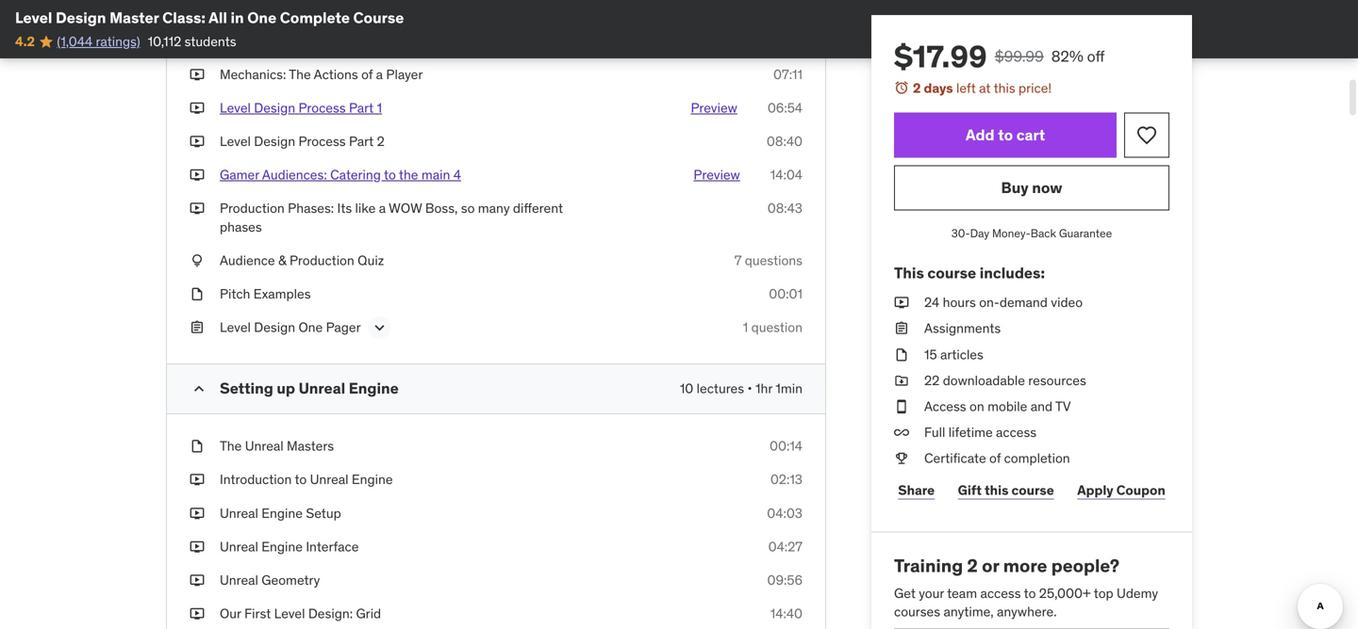 Task type: vqa. For each thing, say whether or not it's contained in the screenshot.
tutor
no



Task type: locate. For each thing, give the bounding box(es) containing it.
team
[[947, 586, 977, 603]]

25,000+
[[1039, 586, 1091, 603]]

2 inside the training 2 or more people? get your team access to 25,000+ top udemy courses anytime, anywhere.
[[967, 555, 978, 578]]

1 vertical spatial part
[[349, 133, 374, 150]]

0 vertical spatial production
[[220, 200, 285, 217]]

to inside the training 2 or more people? get your team access to 25,000+ top udemy courses anytime, anywhere.
[[1024, 586, 1036, 603]]

small image
[[190, 380, 208, 399]]

level up 4.2
[[15, 8, 52, 27]]

unreal down introduction
[[220, 505, 258, 522]]

students
[[184, 33, 236, 50]]

one up the ingredients:
[[247, 8, 277, 27]]

0 horizontal spatial 1
[[377, 99, 382, 116]]

on
[[969, 398, 984, 415]]

2 right "alarm" image on the top right of the page
[[913, 80, 921, 97]]

0 horizontal spatial the
[[220, 438, 242, 455]]

0 horizontal spatial 2
[[377, 133, 385, 150]]

1
[[377, 99, 382, 116], [743, 319, 748, 336]]

a left 'winning'
[[353, 32, 360, 49]]

level for level design process part 2
[[220, 133, 251, 150]]

2 vertical spatial 2
[[967, 555, 978, 578]]

geometry
[[262, 572, 320, 589]]

level down mechanics: in the top of the page
[[220, 99, 251, 116]]

preview left 06:54 at the right top of the page
[[691, 99, 737, 116]]

completion
[[1004, 450, 1070, 467]]

1 horizontal spatial 2
[[913, 80, 921, 97]]

08:43
[[767, 200, 803, 217]]

&
[[278, 252, 286, 269]]

0 vertical spatial a
[[353, 32, 360, 49]]

1 horizontal spatial course
[[1011, 482, 1054, 499]]

preview left 14:04
[[694, 167, 740, 184]]

1 part from the top
[[349, 99, 374, 116]]

1 horizontal spatial production
[[289, 252, 354, 269]]

1min
[[776, 381, 803, 398]]

of down full lifetime access
[[989, 450, 1001, 467]]

level inside button
[[220, 99, 251, 116]]

to up anywhere.
[[1024, 586, 1036, 603]]

02:13
[[770, 472, 803, 489]]

your
[[919, 586, 944, 603]]

1 process from the top
[[298, 99, 346, 116]]

this right gift
[[985, 482, 1009, 499]]

0 vertical spatial up
[[335, 32, 350, 49]]

gift
[[958, 482, 982, 499]]

this right at
[[994, 80, 1015, 97]]

7
[[734, 252, 742, 269]]

1 horizontal spatial up
[[335, 32, 350, 49]]

lifetime
[[948, 424, 993, 441]]

of right actions
[[361, 66, 373, 83]]

1 horizontal spatial 1
[[743, 319, 748, 336]]

a left player
[[376, 66, 383, 83]]

production right & on the top
[[289, 252, 354, 269]]

10
[[680, 381, 693, 398]]

buy
[[1001, 178, 1029, 198]]

level design process part 1 button
[[220, 99, 382, 117]]

0 vertical spatial 2
[[913, 80, 921, 97]]

part up catering
[[349, 133, 374, 150]]

the up introduction
[[220, 438, 242, 455]]

engine up unreal engine interface
[[262, 505, 303, 522]]

$17.99 $99.99 82% off
[[894, 38, 1105, 75]]

production up phases
[[220, 200, 285, 217]]

up right mixing
[[335, 32, 350, 49]]

2 vertical spatial a
[[379, 200, 386, 217]]

part for 2
[[349, 133, 374, 150]]

its
[[337, 200, 352, 217]]

to left the
[[384, 167, 396, 184]]

1 vertical spatial access
[[980, 586, 1021, 603]]

preview for 06:54
[[691, 99, 737, 116]]

82%
[[1051, 47, 1083, 66]]

1 horizontal spatial of
[[989, 450, 1001, 467]]

design inside button
[[254, 99, 295, 116]]

setup
[[306, 505, 341, 522]]

08:40
[[767, 133, 803, 150]]

unreal geometry
[[220, 572, 320, 589]]

xsmall image
[[190, 65, 205, 84], [190, 133, 205, 151], [190, 166, 205, 185], [190, 285, 205, 304], [894, 294, 909, 312], [190, 319, 205, 337], [894, 320, 909, 338], [894, 372, 909, 390], [894, 398, 909, 416], [894, 450, 909, 468], [190, 505, 205, 523], [190, 538, 205, 557], [190, 572, 205, 590]]

$99.99
[[995, 47, 1044, 66]]

one left pager
[[298, 319, 323, 336]]

level down the pitch
[[220, 319, 251, 336]]

2 process from the top
[[298, 133, 346, 150]]

design up (1,044
[[56, 8, 106, 27]]

courses
[[894, 604, 940, 621]]

2 up catering
[[377, 133, 385, 150]]

part
[[349, 99, 374, 116], [349, 133, 374, 150]]

to
[[998, 125, 1013, 145], [384, 167, 396, 184], [295, 472, 307, 489], [1024, 586, 1036, 603]]

part down actions
[[349, 99, 374, 116]]

2 part from the top
[[349, 133, 374, 150]]

2 left or
[[967, 555, 978, 578]]

quiz
[[358, 252, 384, 269]]

design for level design one pager
[[254, 319, 295, 336]]

access down mobile
[[996, 424, 1037, 441]]

lectures
[[697, 381, 744, 398]]

guarantee
[[1059, 226, 1112, 241]]

level for level design master class: all in one complete course
[[15, 8, 52, 27]]

07:11
[[773, 66, 803, 83]]

to inside button
[[384, 167, 396, 184]]

like
[[355, 200, 376, 217]]

xsmall image
[[190, 0, 205, 17], [190, 32, 205, 50], [190, 99, 205, 117], [190, 200, 205, 218], [190, 252, 205, 270], [894, 346, 909, 364], [894, 424, 909, 442], [190, 438, 205, 456], [190, 471, 205, 490], [190, 606, 205, 624]]

pitch
[[220, 286, 250, 303]]

preview for 14:04
[[694, 167, 740, 184]]

ingredients: mixing up a winning formula button
[[220, 32, 463, 50]]

process inside button
[[298, 99, 346, 116]]

unreal
[[299, 379, 345, 399], [245, 438, 284, 455], [310, 472, 348, 489], [220, 505, 258, 522], [220, 539, 258, 556], [220, 572, 258, 589]]

to down masters
[[295, 472, 307, 489]]

our
[[220, 606, 241, 623]]

0 vertical spatial one
[[247, 8, 277, 27]]

1 vertical spatial preview
[[694, 167, 740, 184]]

engine
[[349, 379, 399, 399], [352, 472, 393, 489], [262, 505, 303, 522], [262, 539, 303, 556]]

course down the completion
[[1011, 482, 1054, 499]]

design down mechanics: in the top of the page
[[254, 99, 295, 116]]

0 vertical spatial part
[[349, 99, 374, 116]]

24 hours on-demand video
[[924, 294, 1083, 311]]

10,112 students
[[148, 33, 236, 50]]

audience
[[220, 252, 275, 269]]

up right setting
[[277, 379, 295, 399]]

master
[[109, 8, 159, 27]]

process for 2
[[298, 133, 346, 150]]

•
[[747, 381, 752, 398]]

a inside "production phases: its like a wow boss, so many different phases"
[[379, 200, 386, 217]]

access down or
[[980, 586, 1021, 603]]

0 vertical spatial the
[[289, 66, 311, 83]]

class:
[[162, 8, 206, 27]]

anytime,
[[943, 604, 994, 621]]

1 left question
[[743, 319, 748, 336]]

design up audiences:
[[254, 133, 295, 150]]

assignments
[[924, 320, 1001, 337]]

0 vertical spatial preview
[[691, 99, 737, 116]]

0 vertical spatial 1
[[377, 99, 382, 116]]

4
[[453, 167, 461, 184]]

2 horizontal spatial 2
[[967, 555, 978, 578]]

0 vertical spatial course
[[927, 263, 976, 283]]

access on mobile and tv
[[924, 398, 1071, 415]]

process down mechanics: the actions of a player
[[298, 99, 346, 116]]

30-day money-back guarantee
[[951, 226, 1112, 241]]

anywhere.
[[997, 604, 1057, 621]]

14:04
[[770, 167, 803, 184]]

unreal up setup in the left of the page
[[310, 472, 348, 489]]

a inside 'button'
[[353, 32, 360, 49]]

winning
[[363, 32, 411, 49]]

1 vertical spatial process
[[298, 133, 346, 150]]

all
[[209, 8, 227, 27]]

0 horizontal spatial production
[[220, 200, 285, 217]]

process for 1
[[298, 99, 346, 116]]

part inside button
[[349, 99, 374, 116]]

add to cart
[[966, 125, 1045, 145]]

left
[[956, 80, 976, 97]]

in
[[231, 8, 244, 27]]

mechanics:
[[220, 66, 286, 83]]

design down examples
[[254, 319, 295, 336]]

unreal engine setup
[[220, 505, 341, 522]]

1 down mechanics: the actions of a player
[[377, 99, 382, 116]]

0 horizontal spatial of
[[361, 66, 373, 83]]

1 horizontal spatial the
[[289, 66, 311, 83]]

7 questions
[[734, 252, 803, 269]]

a
[[353, 32, 360, 49], [376, 66, 383, 83], [379, 200, 386, 217]]

cart
[[1016, 125, 1045, 145]]

and
[[1031, 398, 1053, 415]]

the up 'level design process part 1'
[[289, 66, 311, 83]]

1 vertical spatial 1
[[743, 319, 748, 336]]

get
[[894, 586, 916, 603]]

a right 'like' at the top
[[379, 200, 386, 217]]

top
[[1094, 586, 1113, 603]]

0 horizontal spatial one
[[247, 8, 277, 27]]

1 vertical spatial up
[[277, 379, 295, 399]]

price!
[[1019, 80, 1052, 97]]

1 vertical spatial one
[[298, 319, 323, 336]]

unreal up introduction
[[245, 438, 284, 455]]

10 lectures • 1hr 1min
[[680, 381, 803, 398]]

catering
[[330, 167, 381, 184]]

1 vertical spatial this
[[985, 482, 1009, 499]]

30-
[[951, 226, 970, 241]]

engine down unreal engine setup
[[262, 539, 303, 556]]

0 vertical spatial access
[[996, 424, 1037, 441]]

level up gamer
[[220, 133, 251, 150]]

production
[[220, 200, 285, 217], [289, 252, 354, 269]]

gift this course
[[958, 482, 1054, 499]]

process up "gamer audiences: catering to the main 4"
[[298, 133, 346, 150]]

1 vertical spatial a
[[376, 66, 383, 83]]

video
[[1051, 294, 1083, 311]]

ingredients: mixing up a winning formula
[[220, 32, 463, 49]]

gamer
[[220, 167, 259, 184]]

unreal up unreal geometry
[[220, 539, 258, 556]]

to left cart
[[998, 125, 1013, 145]]

access
[[996, 424, 1037, 441], [980, 586, 1021, 603]]

or
[[982, 555, 999, 578]]

part for 1
[[349, 99, 374, 116]]

course up 'hours'
[[927, 263, 976, 283]]

0 vertical spatial process
[[298, 99, 346, 116]]



Task type: describe. For each thing, give the bounding box(es) containing it.
design for level design process part 1
[[254, 99, 295, 116]]

alarm image
[[894, 80, 909, 95]]

show lecture description image
[[370, 319, 389, 338]]

1 vertical spatial of
[[989, 450, 1001, 467]]

interface
[[306, 539, 359, 556]]

ratings)
[[96, 33, 140, 50]]

different
[[513, 200, 563, 217]]

apply coupon
[[1077, 482, 1165, 499]]

wishlist image
[[1135, 124, 1158, 147]]

masters
[[287, 438, 334, 455]]

phases
[[220, 219, 262, 236]]

add to cart button
[[894, 113, 1117, 158]]

1 horizontal spatial one
[[298, 319, 323, 336]]

full
[[924, 424, 945, 441]]

1 question
[[743, 319, 803, 336]]

at
[[979, 80, 991, 97]]

$17.99
[[894, 38, 987, 75]]

engine down show lecture description image
[[349, 379, 399, 399]]

level for level design one pager
[[220, 319, 251, 336]]

now
[[1032, 178, 1062, 198]]

to inside button
[[998, 125, 1013, 145]]

engine up interface
[[352, 472, 393, 489]]

15
[[924, 346, 937, 363]]

0 horizontal spatial course
[[927, 263, 976, 283]]

04:27
[[768, 539, 803, 556]]

actions
[[314, 66, 358, 83]]

training 2 or more people? get your team access to 25,000+ top udemy courses anytime, anywhere.
[[894, 555, 1158, 621]]

access
[[924, 398, 966, 415]]

buy now
[[1001, 178, 1062, 198]]

this inside gift this course link
[[985, 482, 1009, 499]]

06:54
[[767, 99, 803, 116]]

certificate of completion
[[924, 450, 1070, 467]]

design for level design master class: all in one complete course
[[56, 8, 106, 27]]

a for of
[[376, 66, 383, 83]]

money-
[[992, 226, 1031, 241]]

days
[[924, 80, 953, 97]]

apply
[[1077, 482, 1113, 499]]

gift this course link
[[954, 472, 1058, 510]]

1 vertical spatial production
[[289, 252, 354, 269]]

audience & production quiz
[[220, 252, 384, 269]]

hours
[[943, 294, 976, 311]]

back
[[1031, 226, 1056, 241]]

09:56
[[767, 572, 803, 589]]

first
[[244, 606, 271, 623]]

demand
[[1000, 294, 1048, 311]]

setting
[[220, 379, 273, 399]]

includes:
[[980, 263, 1045, 283]]

1 vertical spatial 2
[[377, 133, 385, 150]]

add
[[966, 125, 995, 145]]

tv
[[1055, 398, 1071, 415]]

1 vertical spatial the
[[220, 438, 242, 455]]

a for like
[[379, 200, 386, 217]]

level design process part 1
[[220, 99, 382, 116]]

setting up unreal engine
[[220, 379, 399, 399]]

pager
[[326, 319, 361, 336]]

the
[[399, 167, 418, 184]]

share button
[[894, 472, 939, 510]]

22 downloadable resources
[[924, 372, 1086, 389]]

mobile
[[987, 398, 1027, 415]]

gamer audiences: catering to the main 4
[[220, 167, 461, 184]]

14:40
[[770, 606, 803, 623]]

on-
[[979, 294, 1000, 311]]

downloadable
[[943, 372, 1025, 389]]

unreal up masters
[[299, 379, 345, 399]]

0 horizontal spatial up
[[277, 379, 295, 399]]

mixing
[[293, 32, 332, 49]]

certificate
[[924, 450, 986, 467]]

4.2
[[15, 33, 35, 50]]

level right first
[[274, 606, 305, 623]]

level for level design process part 1
[[220, 99, 251, 116]]

ingredients:
[[220, 32, 290, 49]]

resources
[[1028, 372, 1086, 389]]

production inside "production phases: its like a wow boss, so many different phases"
[[220, 200, 285, 217]]

production phases: its like a wow boss, so many different phases
[[220, 200, 563, 236]]

24
[[924, 294, 940, 311]]

questions
[[745, 252, 803, 269]]

0 vertical spatial of
[[361, 66, 373, 83]]

1 inside button
[[377, 99, 382, 116]]

0 vertical spatial this
[[994, 80, 1015, 97]]

04:03
[[767, 505, 803, 522]]

off
[[1087, 47, 1105, 66]]

udemy
[[1117, 586, 1158, 603]]

design for level design process part 2
[[254, 133, 295, 150]]

audiences:
[[262, 167, 327, 184]]

unreal up our
[[220, 572, 258, 589]]

boss,
[[425, 200, 458, 217]]

1hr
[[755, 381, 772, 398]]

so
[[461, 200, 475, 217]]

gamer audiences: catering to the main 4 button
[[220, 166, 461, 185]]

design:
[[308, 606, 353, 623]]

people?
[[1051, 555, 1120, 578]]

unreal engine interface
[[220, 539, 359, 556]]

1 vertical spatial course
[[1011, 482, 1054, 499]]

this
[[894, 263, 924, 283]]

level design process part 2
[[220, 133, 385, 150]]

question
[[751, 319, 803, 336]]

day
[[970, 226, 989, 241]]

up inside ingredients: mixing up a winning formula 'button'
[[335, 32, 350, 49]]

training
[[894, 555, 963, 578]]

2 days left at this price!
[[913, 80, 1052, 97]]

buy now button
[[894, 166, 1169, 211]]

player
[[386, 66, 423, 83]]

complete
[[280, 8, 350, 27]]

introduction
[[220, 472, 292, 489]]

access inside the training 2 or more people? get your team access to 25,000+ top udemy courses anytime, anywhere.
[[980, 586, 1021, 603]]

pitch examples
[[220, 286, 311, 303]]



